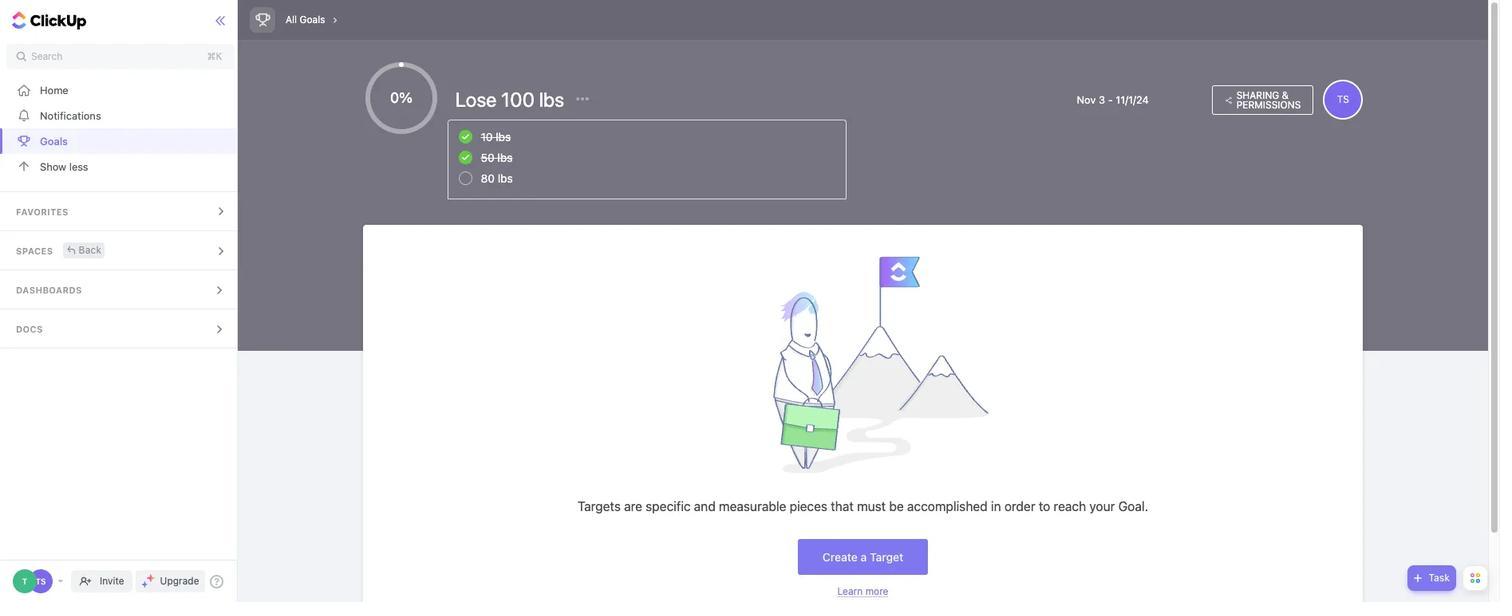 Task type: locate. For each thing, give the bounding box(es) containing it.
reach
[[1054, 500, 1086, 514]]

task
[[1429, 572, 1450, 584]]

lbs
[[539, 88, 564, 111], [496, 130, 511, 144], [498, 151, 513, 164], [498, 172, 513, 185]]

show
[[40, 160, 66, 173]]

lbs right 50
[[498, 151, 513, 164]]

sparkle svg 2 image
[[142, 582, 148, 588]]

back
[[79, 244, 102, 256]]

are
[[624, 500, 642, 514]]

more
[[866, 586, 889, 598]]

to
[[1039, 500, 1050, 514]]

measurable
[[719, 500, 786, 514]]

sparkle svg 1 image
[[146, 575, 154, 583]]

10 lbs 50 lbs 80 lbs
[[481, 130, 513, 185]]

spaces
[[16, 246, 53, 256]]

ts inside dropdown button
[[1337, 93, 1349, 105]]

favorites
[[16, 207, 68, 217]]

ts right t
[[35, 577, 46, 587]]

goals
[[40, 134, 68, 147]]

docs
[[16, 324, 43, 334]]

80
[[481, 172, 495, 185]]

ts right &
[[1337, 93, 1349, 105]]

nov 3 - 11/1/24
[[1077, 93, 1149, 106]]

lbs right the 80
[[498, 172, 513, 185]]

ts inside sidebar navigation
[[35, 577, 46, 587]]

your
[[1090, 500, 1115, 514]]

50
[[481, 151, 494, 164]]

targets
[[578, 500, 621, 514]]

3
[[1099, 93, 1105, 106]]

ts button
[[1323, 80, 1363, 120]]

t
[[22, 577, 27, 587]]

favorites button
[[0, 192, 241, 231]]

-
[[1108, 93, 1113, 106]]

0 vertical spatial ts
[[1337, 93, 1349, 105]]

1 vertical spatial ts
[[35, 577, 46, 587]]

notifications
[[40, 109, 101, 122]]

be
[[889, 500, 904, 514]]

ts
[[1337, 93, 1349, 105], [35, 577, 46, 587]]

10
[[481, 130, 493, 144]]

1 horizontal spatial ts
[[1337, 93, 1349, 105]]

0 horizontal spatial ts
[[35, 577, 46, 587]]



Task type: vqa. For each thing, say whether or not it's contained in the screenshot.
second (0) from right
no



Task type: describe. For each thing, give the bounding box(es) containing it.
specific
[[646, 500, 691, 514]]

lbs right 100
[[539, 88, 564, 111]]

goal.
[[1118, 500, 1148, 514]]

upgrade
[[160, 575, 199, 587]]

lbs right 10
[[496, 130, 511, 144]]

nov
[[1077, 93, 1096, 106]]

invite
[[100, 575, 124, 587]]

lose
[[455, 88, 497, 111]]

accomplished
[[907, 500, 988, 514]]

learn
[[838, 586, 863, 598]]

100
[[501, 88, 535, 111]]

dashboards
[[16, 285, 82, 295]]

and
[[694, 500, 716, 514]]

learn more link
[[838, 586, 889, 598]]

pieces
[[790, 500, 828, 514]]

in
[[991, 500, 1001, 514]]

must
[[857, 500, 886, 514]]

lose 100 lbs
[[455, 88, 569, 111]]

11/1/24
[[1116, 93, 1149, 106]]

search
[[31, 50, 62, 62]]

goals link
[[0, 128, 241, 154]]

sidebar navigation
[[0, 0, 241, 602]]

create a target
[[823, 551, 904, 564]]

permissions
[[1237, 99, 1301, 111]]

that
[[831, 500, 854, 514]]

less
[[69, 160, 88, 173]]

notifications link
[[0, 103, 241, 128]]

home link
[[0, 77, 241, 103]]

⌘k
[[207, 50, 222, 62]]

sharing & permissions
[[1237, 89, 1301, 111]]

show less
[[40, 160, 88, 173]]

learn more
[[838, 586, 889, 598]]

home
[[40, 83, 68, 96]]

targets are specific and measurable pieces that must be accomplished in order to reach your goal.
[[578, 500, 1148, 514]]

order
[[1005, 500, 1036, 514]]

&
[[1282, 89, 1289, 101]]

all goals
[[286, 14, 325, 26]]

back link
[[63, 242, 105, 258]]

upgrade link
[[135, 571, 205, 593]]

sharing
[[1237, 89, 1279, 101]]

all goals link
[[282, 10, 329, 30]]



